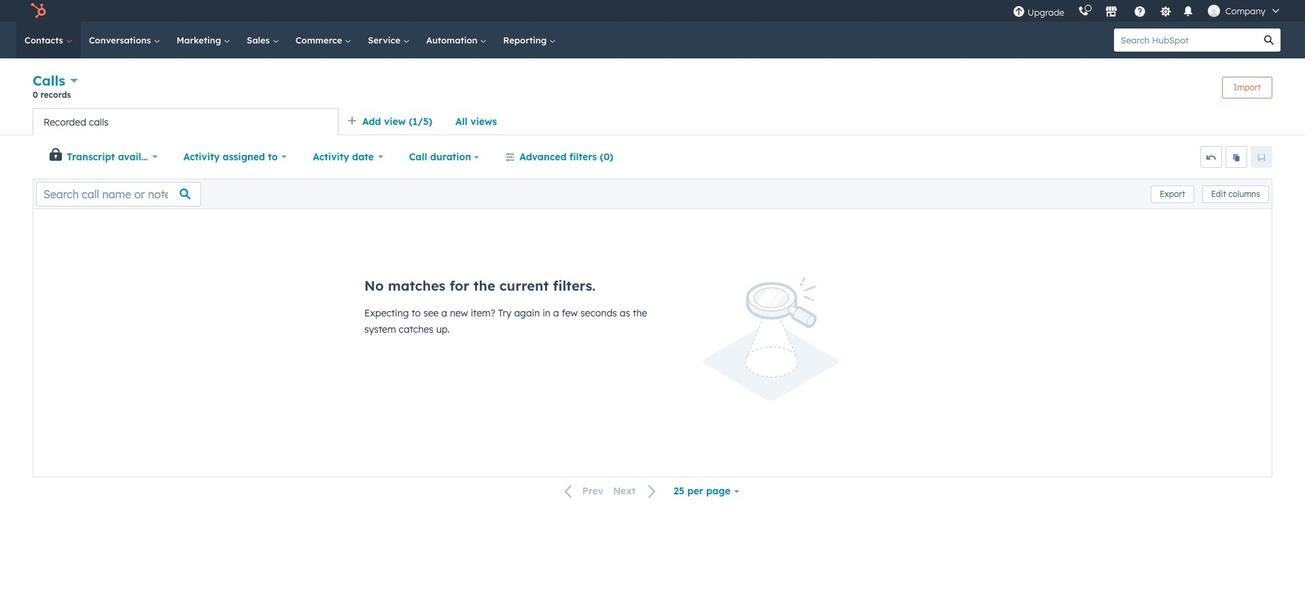 Task type: locate. For each thing, give the bounding box(es) containing it.
Search HubSpot search field
[[1114, 29, 1258, 52]]

banner
[[33, 71, 1273, 108]]

menu
[[1006, 0, 1289, 22]]



Task type: describe. For each thing, give the bounding box(es) containing it.
Search call name or notes search field
[[36, 182, 201, 206]]

pagination navigation
[[557, 483, 665, 501]]

marketplaces image
[[1105, 6, 1118, 18]]

jacob simon image
[[1208, 5, 1220, 17]]



Task type: vqa. For each thing, say whether or not it's contained in the screenshot.
me
no



